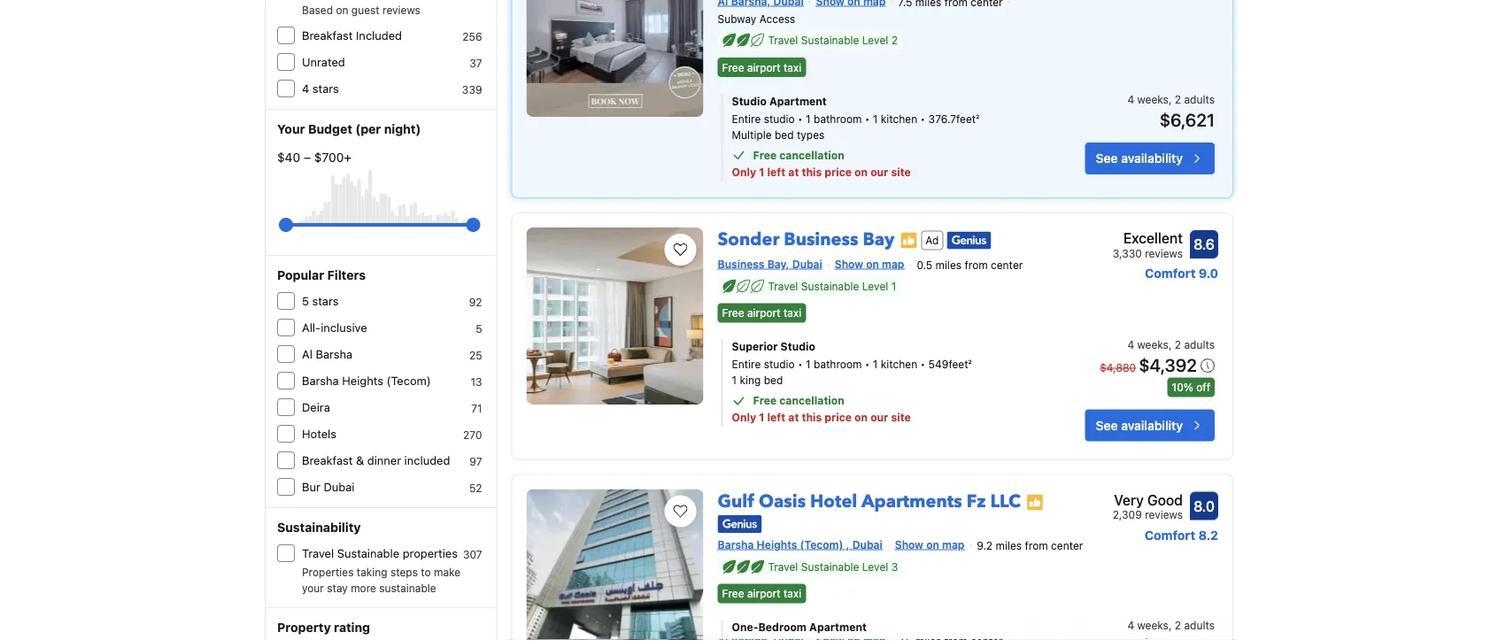 Task type: describe. For each thing, give the bounding box(es) containing it.
sonder business bay
[[718, 228, 895, 252]]

filters
[[327, 268, 366, 283]]

8.2
[[1199, 528, 1219, 543]]

from for sonder business bay
[[965, 259, 988, 271]]

airport for sonder
[[747, 307, 781, 319]]

see for entire studio • 1 bathroom • 1 kitchen • 549feet² 1 king bed
[[1096, 418, 1118, 433]]

, inside "4 weeks , 2 adults $6,621"
[[1169, 93, 1172, 105]]

(tecom) for barsha heights (tecom)
[[387, 374, 431, 387]]

9.2 miles from center
[[977, 540, 1083, 552]]

good
[[1148, 492, 1183, 508]]

256
[[463, 30, 482, 43]]

1 down studio apartment link
[[873, 112, 878, 125]]

deira
[[302, 401, 330, 414]]

1 down king
[[759, 412, 765, 424]]

one-
[[732, 621, 759, 634]]

studio inside superior studio link
[[781, 341, 816, 353]]

budget
[[308, 122, 352, 136]]

left for bed
[[767, 166, 786, 178]]

studio for apartment
[[764, 112, 795, 125]]

fz
[[967, 489, 986, 514]]

superior studio link
[[732, 339, 1031, 355]]

sustainable for travel sustainable properties 307 properties taking steps to make your stay more sustainable
[[337, 547, 400, 560]]

cancellation for types
[[780, 149, 845, 161]]

gulf oasis hotel apartments fz llc link
[[718, 482, 1021, 514]]

on down entire studio • 1 bathroom • 1 kitchen • 376.7feet² multiple bed types on the top
[[855, 166, 868, 178]]

sonder business bay image
[[527, 228, 704, 405]]

2 inside "4 weeks , 2 adults $6,621"
[[1175, 93, 1181, 105]]

barsha for barsha heights (tecom)
[[302, 374, 339, 387]]

339
[[462, 83, 482, 96]]

subway
[[718, 13, 757, 25]]

bay
[[863, 228, 895, 252]]

3 adults from the top
[[1184, 620, 1215, 632]]

studio apartment link
[[732, 93, 1031, 109]]

your
[[277, 122, 305, 136]]

• down superior studio link
[[865, 358, 870, 371]]

376.7feet²
[[929, 112, 980, 125]]

your budget (per night)
[[277, 122, 421, 136]]

types
[[797, 128, 825, 141]]

level for hotel
[[862, 561, 889, 573]]

$4,392
[[1139, 355, 1197, 376]]

steps
[[391, 566, 418, 578]]

entire studio • 1 bathroom • 1 kitchen • 549feet² 1 king bed
[[732, 358, 972, 387]]

center for sonder business bay
[[991, 259, 1023, 271]]

on down "entire studio • 1 bathroom • 1 kitchen • 549feet² 1 king bed" on the bottom
[[855, 412, 868, 424]]

barsha heights (tecom)
[[302, 374, 431, 387]]

2,309
[[1113, 509, 1142, 521]]

taxi for business
[[784, 307, 802, 319]]

llc
[[991, 489, 1021, 514]]

37
[[470, 57, 482, 69]]

0 vertical spatial barsha
[[316, 348, 353, 361]]

barsha heights (tecom) , dubai
[[718, 538, 883, 551]]

4 stars
[[302, 82, 339, 95]]

weeks inside "4 weeks , 2 adults $6,621"
[[1138, 93, 1169, 105]]

very good 2,309 reviews
[[1113, 492, 1183, 521]]

very good element
[[1113, 489, 1183, 511]]

bur
[[302, 480, 320, 494]]

superior studio
[[732, 341, 816, 353]]

13
[[471, 375, 482, 388]]

&
[[356, 454, 364, 467]]

stay
[[327, 582, 348, 594]]

kitchen for 376.7feet²
[[881, 112, 918, 125]]

10%
[[1172, 381, 1194, 394]]

$700+
[[314, 150, 352, 165]]

reviews for on
[[383, 4, 421, 16]]

1 left king
[[732, 374, 737, 387]]

8.6
[[1194, 236, 1215, 253]]

bur dubai
[[302, 480, 355, 494]]

to
[[421, 566, 431, 578]]

71
[[471, 402, 482, 414]]

our for 549feet²
[[871, 412, 889, 424]]

night)
[[384, 122, 421, 136]]

1 down bay
[[891, 280, 896, 293]]

307
[[463, 548, 482, 561]]

properties
[[403, 547, 458, 560]]

airport for gulf
[[747, 588, 781, 600]]

property
[[277, 620, 331, 635]]

site for 376.7feet²
[[891, 166, 911, 178]]

hotels
[[302, 427, 337, 441]]

1 down multiple
[[759, 166, 765, 178]]

only for 1
[[732, 412, 757, 424]]

1 down superior studio
[[806, 358, 811, 371]]

270
[[463, 429, 482, 441]]

travel sustainable level 1
[[768, 280, 896, 293]]

multiple
[[732, 128, 772, 141]]

access
[[760, 13, 795, 25]]

king
[[740, 374, 761, 387]]

$4,880
[[1100, 362, 1136, 374]]

dinner
[[367, 454, 401, 467]]

2 horizontal spatial dubai
[[853, 538, 883, 551]]

map for gulf oasis hotel apartments fz llc
[[942, 538, 965, 551]]

based
[[302, 4, 333, 16]]

excellent 3,330 reviews
[[1113, 230, 1183, 259]]

see availability link for entire studio • 1 bathroom • 1 kitchen • 376.7feet² multiple bed types
[[1085, 143, 1215, 174]]

breakfast included
[[302, 29, 402, 42]]

all-
[[302, 321, 321, 334]]

price for multiple bed types
[[825, 166, 852, 178]]

free for studio
[[722, 61, 744, 74]]

travel for travel sustainable level 2
[[768, 34, 798, 47]]

rose garden hotel apartments - al barsha, near metro station image
[[527, 0, 704, 117]]

3 weeks from the top
[[1138, 620, 1169, 632]]

unrated
[[302, 55, 345, 69]]

free cancellation for types
[[753, 149, 845, 161]]

miles for gulf oasis hotel apartments fz llc
[[996, 540, 1022, 552]]

–
[[304, 150, 311, 165]]

sonder business bay link
[[718, 221, 895, 252]]

sustainability
[[277, 520, 361, 535]]

all-inclusive
[[302, 321, 367, 334]]

entire studio • 1 bathroom • 1 kitchen • 376.7feet² multiple bed types
[[732, 112, 980, 141]]

1 horizontal spatial dubai
[[792, 258, 823, 270]]

5 for 5 stars
[[302, 294, 309, 308]]

• down studio apartment link
[[865, 112, 870, 125]]

oasis
[[759, 489, 806, 514]]

gulf oasis hotel apartments fz llc image
[[527, 489, 704, 640]]

travel sustainable level 3
[[768, 561, 898, 573]]

3
[[891, 561, 898, 573]]

studio for studio
[[764, 358, 795, 371]]

level for bay
[[862, 280, 889, 293]]

ad
[[926, 234, 939, 247]]

52
[[469, 482, 482, 494]]

sustainable for travel sustainable level 1
[[801, 280, 859, 293]]

on down apartments
[[926, 538, 939, 551]]

• left 376.7feet²
[[921, 112, 926, 125]]

1 horizontal spatial this property is part of our preferred partner program. it's committed to providing excellent service and good value. it'll pay us a higher commission if you make a booking. image
[[1026, 494, 1044, 511]]

1 horizontal spatial business
[[784, 228, 859, 252]]

travel for travel sustainable level 1
[[768, 280, 798, 293]]

adults inside "4 weeks , 2 adults $6,621"
[[1184, 93, 1215, 105]]

more
[[351, 582, 376, 594]]

center for gulf oasis hotel apartments fz llc
[[1051, 540, 1083, 552]]

1 down superior studio link
[[873, 358, 878, 371]]

breakfast for breakfast & dinner included
[[302, 454, 353, 467]]

taking
[[357, 566, 388, 578]]

popular
[[277, 268, 324, 283]]

hotel
[[810, 489, 858, 514]]

availability for entire studio • 1 bathroom • 1 kitchen • 549feet² 1 king bed
[[1121, 418, 1183, 433]]

barsha for barsha heights (tecom) , dubai
[[718, 538, 754, 551]]

show for bay
[[835, 258, 863, 270]]

entire for multiple
[[732, 112, 761, 125]]

heights for barsha heights (tecom)
[[342, 374, 383, 387]]

92
[[469, 296, 482, 308]]

1 4 weeks , 2 adults from the top
[[1128, 339, 1215, 351]]

left for king
[[767, 412, 786, 424]]

guest
[[351, 4, 380, 16]]

availability for entire studio • 1 bathroom • 1 kitchen • 376.7feet² multiple bed types
[[1121, 151, 1183, 166]]

1 up types
[[806, 112, 811, 125]]

included
[[404, 454, 450, 467]]

bedroom
[[759, 621, 807, 634]]

1 airport from the top
[[747, 61, 781, 74]]

0 horizontal spatial this property is part of our preferred partner program. it's committed to providing excellent service and good value. it'll pay us a higher commission if you make a booking. image
[[900, 232, 918, 249]]

stars for 4 stars
[[313, 82, 339, 95]]

97
[[470, 455, 482, 468]]



Task type: locate. For each thing, give the bounding box(es) containing it.
3 airport from the top
[[747, 588, 781, 600]]

level up studio apartment link
[[862, 34, 889, 47]]

map for sonder business bay
[[882, 258, 905, 270]]

excellent element
[[1113, 228, 1183, 249]]

1 weeks from the top
[[1138, 93, 1169, 105]]

2 breakfast from the top
[[302, 454, 353, 467]]

1 kitchen from the top
[[881, 112, 918, 125]]

kitchen down superior studio link
[[881, 358, 918, 371]]

free airport taxi for gulf
[[722, 588, 802, 600]]

0 horizontal spatial heights
[[342, 374, 383, 387]]

2 our from the top
[[871, 412, 889, 424]]

genius discounts available at this property. image
[[947, 232, 991, 249], [947, 232, 991, 249], [718, 515, 762, 533], [718, 515, 762, 533]]

bathroom for studio
[[814, 358, 862, 371]]

comfort 9.0
[[1145, 266, 1219, 281]]

free for one-
[[722, 588, 744, 600]]

0 vertical spatial (tecom)
[[387, 374, 431, 387]]

cancellation for bed
[[780, 395, 845, 407]]

our
[[871, 166, 889, 178], [871, 412, 889, 424]]

2 vertical spatial airport
[[747, 588, 781, 600]]

1 only from the top
[[732, 166, 757, 178]]

1 vertical spatial level
[[862, 280, 889, 293]]

5 down popular
[[302, 294, 309, 308]]

inclusive
[[321, 321, 367, 334]]

1 vertical spatial breakfast
[[302, 454, 353, 467]]

breakfast up 'unrated'
[[302, 29, 353, 42]]

heights down al barsha
[[342, 374, 383, 387]]

0 vertical spatial free airport taxi
[[722, 61, 802, 74]]

10% off
[[1172, 381, 1211, 394]]

this
[[802, 166, 822, 178], [802, 412, 822, 424]]

comfort for gulf oasis hotel apartments fz llc
[[1145, 528, 1196, 543]]

free cancellation down types
[[753, 149, 845, 161]]

free airport taxi for sonder
[[722, 307, 802, 319]]

studio
[[764, 112, 795, 125], [764, 358, 795, 371]]

show on map for bay
[[835, 258, 905, 270]]

0.5 miles from center
[[917, 259, 1023, 271]]

1 level from the top
[[862, 34, 889, 47]]

only for multiple
[[732, 166, 757, 178]]

1 vertical spatial entire
[[732, 358, 761, 371]]

bathroom inside entire studio • 1 bathroom • 1 kitchen • 376.7feet² multiple bed types
[[814, 112, 862, 125]]

bed left types
[[775, 128, 794, 141]]

1 vertical spatial 4 weeks , 2 adults
[[1128, 620, 1215, 632]]

at down superior studio
[[788, 412, 799, 424]]

2 left from the top
[[767, 412, 786, 424]]

2 taxi from the top
[[784, 307, 802, 319]]

1 adults from the top
[[1184, 93, 1215, 105]]

airport up studio apartment
[[747, 61, 781, 74]]

on
[[336, 4, 348, 16], [855, 166, 868, 178], [866, 258, 879, 270], [855, 412, 868, 424], [926, 538, 939, 551]]

sonder
[[718, 228, 780, 252]]

0 vertical spatial see availability link
[[1085, 143, 1215, 174]]

0 vertical spatial show
[[835, 258, 863, 270]]

sustainable for travel sustainable level 2
[[801, 34, 859, 47]]

this property is part of our preferred partner program. it's committed to providing excellent service and good value. it'll pay us a higher commission if you make a booking. image right llc
[[1026, 494, 1044, 511]]

0 vertical spatial studio
[[764, 112, 795, 125]]

1 vertical spatial only 1 left at this price on our site
[[732, 412, 911, 424]]

25
[[469, 349, 482, 361]]

this property is part of our preferred partner program. it's committed to providing excellent service and good value. it'll pay us a higher commission if you make a booking. image left ad on the top right of the page
[[900, 232, 918, 249]]

1 vertical spatial barsha
[[302, 374, 339, 387]]

0 vertical spatial bathroom
[[814, 112, 862, 125]]

2 vertical spatial free airport taxi
[[722, 588, 802, 600]]

bathroom up types
[[814, 112, 862, 125]]

(tecom) for barsha heights (tecom) , dubai
[[800, 538, 843, 551]]

1 free cancellation from the top
[[753, 149, 845, 161]]

1 horizontal spatial heights
[[757, 538, 797, 551]]

gulf
[[718, 489, 754, 514]]

center right 9.2
[[1051, 540, 1083, 552]]

only down multiple
[[732, 166, 757, 178]]

from right 9.2
[[1025, 540, 1048, 552]]

apartment inside studio apartment link
[[770, 95, 827, 107]]

bathroom for apartment
[[814, 112, 862, 125]]

free down king
[[753, 395, 777, 407]]

make
[[434, 566, 461, 578]]

studio inside studio apartment link
[[732, 95, 767, 107]]

entire up multiple
[[732, 112, 761, 125]]

2 free cancellation from the top
[[753, 395, 845, 407]]

1 horizontal spatial miles
[[996, 540, 1022, 552]]

one-bedroom apartment
[[732, 621, 867, 634]]

comfort 8.2
[[1145, 528, 1219, 543]]

1 only 1 left at this price on our site from the top
[[732, 166, 911, 178]]

0 vertical spatial map
[[882, 258, 905, 270]]

5 up 25
[[476, 322, 482, 335]]

availability down "4 weeks , 2 adults $6,621"
[[1121, 151, 1183, 166]]

2 vertical spatial barsha
[[718, 538, 754, 551]]

0 horizontal spatial from
[[965, 259, 988, 271]]

0 vertical spatial at
[[788, 166, 799, 178]]

price down types
[[825, 166, 852, 178]]

sustainable up taking
[[337, 547, 400, 560]]

taxi up studio apartment
[[784, 61, 802, 74]]

1 vertical spatial apartment
[[810, 621, 867, 634]]

(tecom) up travel sustainable level 3
[[800, 538, 843, 551]]

1 vertical spatial bathroom
[[814, 358, 862, 371]]

2 weeks from the top
[[1138, 339, 1169, 351]]

show for hotel
[[895, 538, 924, 551]]

this property is part of our preferred partner program. it's committed to providing excellent service and good value. it'll pay us a higher commission if you make a booking. image
[[900, 232, 918, 249], [1026, 494, 1044, 511]]

2 this from the top
[[802, 412, 822, 424]]

1 vertical spatial adults
[[1184, 339, 1215, 351]]

free down "subway"
[[722, 61, 744, 74]]

1 free airport taxi from the top
[[722, 61, 802, 74]]

travel for travel sustainable level 3
[[768, 561, 798, 573]]

based on guest reviews
[[302, 4, 421, 16]]

1 vertical spatial dubai
[[324, 480, 355, 494]]

map left 9.2
[[942, 538, 965, 551]]

bed inside entire studio • 1 bathroom • 1 kitchen • 376.7feet² multiple bed types
[[775, 128, 794, 141]]

2 availability from the top
[[1121, 418, 1183, 433]]

0 vertical spatial see
[[1096, 151, 1118, 166]]

studio inside entire studio • 1 bathroom • 1 kitchen • 376.7feet² multiple bed types
[[764, 112, 795, 125]]

left down multiple
[[767, 166, 786, 178]]

stars down 'popular filters'
[[312, 294, 339, 308]]

9.0
[[1199, 266, 1219, 281]]

1 vertical spatial bed
[[764, 374, 783, 387]]

only 1 left at this price on our site down types
[[732, 166, 911, 178]]

1 vertical spatial price
[[825, 412, 852, 424]]

$40
[[277, 150, 300, 165]]

1 vertical spatial studio
[[781, 341, 816, 353]]

0 horizontal spatial (tecom)
[[387, 374, 431, 387]]

5 for 5
[[476, 322, 482, 335]]

travel inside "travel sustainable properties 307 properties taking steps to make your stay more sustainable"
[[302, 547, 334, 560]]

kitchen down studio apartment link
[[881, 112, 918, 125]]

2 level from the top
[[862, 280, 889, 293]]

0 vertical spatial breakfast
[[302, 29, 353, 42]]

1 horizontal spatial 5
[[476, 322, 482, 335]]

free airport taxi
[[722, 61, 802, 74], [722, 307, 802, 319], [722, 588, 802, 600]]

free cancellation for bed
[[753, 395, 845, 407]]

2 site from the top
[[891, 412, 911, 424]]

0 vertical spatial comfort
[[1145, 266, 1196, 281]]

sustainable for travel sustainable level 3
[[801, 561, 859, 573]]

center
[[991, 259, 1023, 271], [1051, 540, 1083, 552]]

dubai up travel sustainable level 3
[[853, 538, 883, 551]]

at for types
[[788, 166, 799, 178]]

properties
[[302, 566, 354, 578]]

0 vertical spatial show on map
[[835, 258, 905, 270]]

free up superior
[[722, 307, 744, 319]]

1 horizontal spatial (tecom)
[[800, 538, 843, 551]]

comfort for sonder business bay
[[1145, 266, 1196, 281]]

see availability link
[[1085, 143, 1215, 174], [1085, 410, 1215, 442]]

gulf oasis hotel apartments fz llc
[[718, 489, 1021, 514]]

this property is part of our preferred partner program. it's committed to providing excellent service and good value. it'll pay us a higher commission if you make a booking. image
[[900, 232, 918, 249], [1026, 494, 1044, 511]]

0 vertical spatial this property is part of our preferred partner program. it's committed to providing excellent service and good value. it'll pay us a higher commission if you make a booking. image
[[900, 232, 918, 249]]

site
[[891, 166, 911, 178], [891, 412, 911, 424]]

sustainable inside "travel sustainable properties 307 properties taking steps to make your stay more sustainable"
[[337, 547, 400, 560]]

0 vertical spatial entire
[[732, 112, 761, 125]]

2 kitchen from the top
[[881, 358, 918, 371]]

travel down bay,
[[768, 280, 798, 293]]

travel sustainable properties 307 properties taking steps to make your stay more sustainable
[[302, 547, 482, 594]]

airport up bedroom
[[747, 588, 781, 600]]

show on map
[[835, 258, 905, 270], [895, 538, 965, 551]]

apartments
[[862, 489, 962, 514]]

only 1 left at this price on our site down "entire studio • 1 bathroom • 1 kitchen • 549feet² 1 king bed" on the bottom
[[732, 412, 911, 424]]

0 vertical spatial apartment
[[770, 95, 827, 107]]

breakfast up bur dubai
[[302, 454, 353, 467]]

included
[[356, 29, 402, 42]]

1 vertical spatial see
[[1096, 418, 1118, 433]]

1 vertical spatial free airport taxi
[[722, 307, 802, 319]]

1 availability from the top
[[1121, 151, 1183, 166]]

1 vertical spatial taxi
[[784, 307, 802, 319]]

reviews inside very good 2,309 reviews
[[1145, 509, 1183, 521]]

0 vertical spatial free cancellation
[[753, 149, 845, 161]]

0 vertical spatial only
[[732, 166, 757, 178]]

left
[[767, 166, 786, 178], [767, 412, 786, 424]]

kitchen inside "entire studio • 1 bathroom • 1 kitchen • 549feet² 1 king bed"
[[881, 358, 918, 371]]

miles for sonder business bay
[[936, 259, 962, 271]]

entire up king
[[732, 358, 761, 371]]

1 vertical spatial reviews
[[1145, 247, 1183, 259]]

see availability link down "10%"
[[1085, 410, 1215, 442]]

2 cancellation from the top
[[780, 395, 845, 407]]

scored 8.6 element
[[1190, 230, 1219, 259]]

al barsha
[[302, 348, 353, 361]]

this for 1 king bed
[[802, 412, 822, 424]]

travel up properties
[[302, 547, 334, 560]]

price
[[825, 166, 852, 178], [825, 412, 852, 424]]

5 stars
[[302, 294, 339, 308]]

1 vertical spatial this property is part of our preferred partner program. it's committed to providing excellent service and good value. it'll pay us a higher commission if you make a booking. image
[[1026, 494, 1044, 511]]

rating
[[334, 620, 370, 635]]

price for 1 king bed
[[825, 412, 852, 424]]

free down multiple
[[753, 149, 777, 161]]

2
[[891, 34, 898, 47], [1175, 93, 1181, 105], [1175, 339, 1181, 351], [1175, 620, 1181, 632]]

1 price from the top
[[825, 166, 852, 178]]

1 vertical spatial this
[[802, 412, 822, 424]]

0 vertical spatial see availability
[[1096, 151, 1183, 166]]

this down types
[[802, 166, 822, 178]]

1 vertical spatial 5
[[476, 322, 482, 335]]

0 vertical spatial weeks
[[1138, 93, 1169, 105]]

1 vertical spatial business
[[718, 258, 765, 270]]

1 stars from the top
[[313, 82, 339, 95]]

group
[[286, 211, 473, 239]]

at for bed
[[788, 412, 799, 424]]

5
[[302, 294, 309, 308], [476, 322, 482, 335]]

stars
[[313, 82, 339, 95], [312, 294, 339, 308]]

2 see availability link from the top
[[1085, 410, 1215, 442]]

entire inside entire studio • 1 bathroom • 1 kitchen • 376.7feet² multiple bed types
[[732, 112, 761, 125]]

2 vertical spatial weeks
[[1138, 620, 1169, 632]]

site down entire studio • 1 bathroom • 1 kitchen • 376.7feet² multiple bed types on the top
[[891, 166, 911, 178]]

business up "travel sustainable level 1"
[[784, 228, 859, 252]]

travel down access
[[768, 34, 798, 47]]

2 vertical spatial adults
[[1184, 620, 1215, 632]]

sustainable
[[379, 582, 436, 594]]

studio inside "entire studio • 1 bathroom • 1 kitchen • 549feet² 1 king bed"
[[764, 358, 795, 371]]

at
[[788, 166, 799, 178], [788, 412, 799, 424]]

1 site from the top
[[891, 166, 911, 178]]

on down bay
[[866, 258, 879, 270]]

level left the 3
[[862, 561, 889, 573]]

barsha up deira
[[302, 374, 339, 387]]

1 cancellation from the top
[[780, 149, 845, 161]]

2 vertical spatial level
[[862, 561, 889, 573]]

(tecom) left 13
[[387, 374, 431, 387]]

only down king
[[732, 412, 757, 424]]

free for superior
[[722, 307, 744, 319]]

heights down oasis
[[757, 538, 797, 551]]

dubai down sonder business bay
[[792, 258, 823, 270]]

0 horizontal spatial studio
[[732, 95, 767, 107]]

1 see availability from the top
[[1096, 151, 1183, 166]]

taxi up superior studio
[[784, 307, 802, 319]]

free up one-
[[722, 588, 744, 600]]

0 vertical spatial this
[[802, 166, 822, 178]]

scored 8.0 element
[[1190, 492, 1219, 520]]

entire inside "entire studio • 1 bathroom • 1 kitchen • 549feet² 1 king bed"
[[732, 358, 761, 371]]

1 vertical spatial see availability link
[[1085, 410, 1215, 442]]

1 vertical spatial comfort
[[1145, 528, 1196, 543]]

entire for 1
[[732, 358, 761, 371]]

from for gulf oasis hotel apartments fz llc
[[1025, 540, 1048, 552]]

see availability for entire studio • 1 bathroom • 1 kitchen • 376.7feet² multiple bed types
[[1096, 151, 1183, 166]]

comfort
[[1145, 266, 1196, 281], [1145, 528, 1196, 543]]

sustainable up studio apartment
[[801, 34, 859, 47]]

travel sustainable level 2
[[768, 34, 898, 47]]

1 at from the top
[[788, 166, 799, 178]]

• up types
[[798, 112, 803, 125]]

1 vertical spatial see availability
[[1096, 418, 1183, 433]]

level
[[862, 34, 889, 47], [862, 280, 889, 293], [862, 561, 889, 573]]

0 horizontal spatial dubai
[[324, 480, 355, 494]]

0 horizontal spatial miles
[[936, 259, 962, 271]]

1 see availability link from the top
[[1085, 143, 1215, 174]]

3 free airport taxi from the top
[[722, 588, 802, 600]]

2 4 weeks , 2 adults from the top
[[1128, 620, 1215, 632]]

studio up multiple
[[732, 95, 767, 107]]

1 vertical spatial cancellation
[[780, 395, 845, 407]]

0 vertical spatial heights
[[342, 374, 383, 387]]

1 vertical spatial heights
[[757, 538, 797, 551]]

kitchen inside entire studio • 1 bathroom • 1 kitchen • 376.7feet² multiple bed types
[[881, 112, 918, 125]]

breakfast
[[302, 29, 353, 42], [302, 454, 353, 467]]

1
[[806, 112, 811, 125], [873, 112, 878, 125], [759, 166, 765, 178], [891, 280, 896, 293], [806, 358, 811, 371], [873, 358, 878, 371], [732, 374, 737, 387], [759, 412, 765, 424]]

bathroom down superior studio link
[[814, 358, 862, 371]]

0 vertical spatial stars
[[313, 82, 339, 95]]

1 this from the top
[[802, 166, 822, 178]]

0 vertical spatial business
[[784, 228, 859, 252]]

see availability link for entire studio • 1 bathroom • 1 kitchen • 549feet² 1 king bed
[[1085, 410, 1215, 442]]

• down superior studio
[[798, 358, 803, 371]]

see for entire studio • 1 bathroom • 1 kitchen • 376.7feet² multiple bed types
[[1096, 151, 1118, 166]]

• left 549feet²
[[921, 358, 926, 371]]

0 vertical spatial this property is part of our preferred partner program. it's committed to providing excellent service and good value. it'll pay us a higher commission if you make a booking. image
[[900, 232, 918, 249]]

site down "entire studio • 1 bathroom • 1 kitchen • 549feet² 1 king bed" on the bottom
[[891, 412, 911, 424]]

free
[[722, 61, 744, 74], [753, 149, 777, 161], [722, 307, 744, 319], [753, 395, 777, 407], [722, 588, 744, 600]]

2 free airport taxi from the top
[[722, 307, 802, 319]]

free airport taxi up superior
[[722, 307, 802, 319]]

barsha down gulf
[[718, 538, 754, 551]]

0 vertical spatial only 1 left at this price on our site
[[732, 166, 911, 178]]

miles right 0.5
[[936, 259, 962, 271]]

0 horizontal spatial business
[[718, 258, 765, 270]]

1 breakfast from the top
[[302, 29, 353, 42]]

reviews down excellent
[[1145, 247, 1183, 259]]

this property is part of our preferred partner program. it's committed to providing excellent service and good value. it'll pay us a higher commission if you make a booking. image left ad on the top right of the page
[[900, 232, 918, 249]]

0 vertical spatial left
[[767, 166, 786, 178]]

bathroom inside "entire studio • 1 bathroom • 1 kitchen • 549feet² 1 king bed"
[[814, 358, 862, 371]]

1 see from the top
[[1096, 151, 1118, 166]]

4 inside "4 weeks , 2 adults $6,621"
[[1128, 93, 1135, 105]]

bay,
[[768, 258, 790, 270]]

see availability for entire studio • 1 bathroom • 1 kitchen • 549feet² 1 king bed
[[1096, 418, 1183, 433]]

1 horizontal spatial this property is part of our preferred partner program. it's committed to providing excellent service and good value. it'll pay us a higher commission if you make a booking. image
[[1026, 494, 1044, 511]]

cancellation down types
[[780, 149, 845, 161]]

on left guest
[[336, 4, 348, 16]]

breakfast & dinner included
[[302, 454, 450, 467]]

miles
[[936, 259, 962, 271], [996, 540, 1022, 552]]

(per
[[355, 122, 381, 136]]

this property is part of our preferred partner program. it's committed to providing excellent service and good value. it'll pay us a higher commission if you make a booking. image right llc
[[1026, 494, 1044, 511]]

bed inside "entire studio • 1 bathroom • 1 kitchen • 549feet² 1 king bed"
[[764, 374, 783, 387]]

free airport taxi up studio apartment
[[722, 61, 802, 74]]

kitchen
[[881, 112, 918, 125], [881, 358, 918, 371]]

business
[[784, 228, 859, 252], [718, 258, 765, 270]]

0 vertical spatial cancellation
[[780, 149, 845, 161]]

0 vertical spatial airport
[[747, 61, 781, 74]]

business down sonder
[[718, 258, 765, 270]]

off
[[1197, 381, 1211, 394]]

travel down "barsha heights (tecom) , dubai"
[[768, 561, 798, 573]]

1 vertical spatial this property is part of our preferred partner program. it's committed to providing excellent service and good value. it'll pay us a higher commission if you make a booking. image
[[1026, 494, 1044, 511]]

$40 – $700+
[[277, 150, 352, 165]]

our down entire studio • 1 bathroom • 1 kitchen • 376.7feet² multiple bed types on the top
[[871, 166, 889, 178]]

al
[[302, 348, 313, 361]]

airport
[[747, 61, 781, 74], [747, 307, 781, 319], [747, 588, 781, 600]]

dubai right bur
[[324, 480, 355, 494]]

1 our from the top
[[871, 166, 889, 178]]

1 studio from the top
[[764, 112, 795, 125]]

superior
[[732, 341, 778, 353]]

reviews for good
[[1145, 509, 1183, 521]]

4
[[302, 82, 309, 95], [1128, 93, 1135, 105], [1128, 339, 1135, 351], [1128, 620, 1135, 632]]

0 horizontal spatial center
[[991, 259, 1023, 271]]

taxi up the one-bedroom apartment
[[784, 588, 802, 600]]

show up the 3
[[895, 538, 924, 551]]

taxi for oasis
[[784, 588, 802, 600]]

1 left from the top
[[767, 166, 786, 178]]

reviews
[[383, 4, 421, 16], [1145, 247, 1183, 259], [1145, 509, 1183, 521]]

1 vertical spatial weeks
[[1138, 339, 1169, 351]]

0 vertical spatial adults
[[1184, 93, 1215, 105]]

popular filters
[[277, 268, 366, 283]]

map down bay
[[882, 258, 905, 270]]

0 horizontal spatial this property is part of our preferred partner program. it's committed to providing excellent service and good value. it'll pay us a higher commission if you make a booking. image
[[900, 232, 918, 249]]

apartment inside the one-bedroom apartment link
[[810, 621, 867, 634]]

sustainable down sonder business bay
[[801, 280, 859, 293]]

2 bathroom from the top
[[814, 358, 862, 371]]

0 horizontal spatial map
[[882, 258, 905, 270]]

studio down superior studio
[[764, 358, 795, 371]]

2 only 1 left at this price on our site from the top
[[732, 412, 911, 424]]

comfort down excellent 3,330 reviews
[[1145, 266, 1196, 281]]

heights for barsha heights (tecom) , dubai
[[757, 538, 797, 551]]

0 vertical spatial reviews
[[383, 4, 421, 16]]

3 taxi from the top
[[784, 588, 802, 600]]

1 vertical spatial airport
[[747, 307, 781, 319]]

1 vertical spatial show
[[895, 538, 924, 551]]

1 vertical spatial kitchen
[[881, 358, 918, 371]]

excellent
[[1124, 230, 1183, 247]]

only 1 left at this price on our site for multiple bed types
[[732, 166, 911, 178]]

1 vertical spatial site
[[891, 412, 911, 424]]

1 entire from the top
[[732, 112, 761, 125]]

reviews inside excellent 3,330 reviews
[[1145, 247, 1183, 259]]

2 studio from the top
[[764, 358, 795, 371]]

only 1 left at this price on our site for 1 king bed
[[732, 412, 911, 424]]

this for multiple bed types
[[802, 166, 822, 178]]

this down "entire studio • 1 bathroom • 1 kitchen • 549feet² 1 king bed" on the bottom
[[802, 412, 822, 424]]

miles right 9.2
[[996, 540, 1022, 552]]

1 vertical spatial at
[[788, 412, 799, 424]]

2 airport from the top
[[747, 307, 781, 319]]

2 adults from the top
[[1184, 339, 1215, 351]]

0 vertical spatial our
[[871, 166, 889, 178]]

1 bathroom from the top
[[814, 112, 862, 125]]

entire
[[732, 112, 761, 125], [732, 358, 761, 371]]

kitchen for 549feet²
[[881, 358, 918, 371]]

airport up superior
[[747, 307, 781, 319]]

2 at from the top
[[788, 412, 799, 424]]

2 stars from the top
[[312, 294, 339, 308]]

one-bedroom apartment link
[[732, 620, 1031, 636]]

site for 549feet²
[[891, 412, 911, 424]]

show on map for hotel
[[895, 538, 965, 551]]

1 vertical spatial miles
[[996, 540, 1022, 552]]

0 vertical spatial level
[[862, 34, 889, 47]]

2 price from the top
[[825, 412, 852, 424]]

stars for 5 stars
[[312, 294, 339, 308]]

2 see from the top
[[1096, 418, 1118, 433]]

cancellation down "entire studio • 1 bathroom • 1 kitchen • 549feet² 1 king bed" on the bottom
[[780, 395, 845, 407]]

show up "travel sustainable level 1"
[[835, 258, 863, 270]]

show on map down bay
[[835, 258, 905, 270]]

apartment right bedroom
[[810, 621, 867, 634]]

0 horizontal spatial show
[[835, 258, 863, 270]]

reviews down the 'good'
[[1145, 509, 1183, 521]]

studio down studio apartment
[[764, 112, 795, 125]]

1 horizontal spatial map
[[942, 538, 965, 551]]

3 level from the top
[[862, 561, 889, 573]]

4 weeks , 2 adults $6,621
[[1128, 93, 1215, 130]]

1 vertical spatial stars
[[312, 294, 339, 308]]

free cancellation down king
[[753, 395, 845, 407]]

2 see availability from the top
[[1096, 418, 1183, 433]]

breakfast for breakfast included
[[302, 29, 353, 42]]

1 taxi from the top
[[784, 61, 802, 74]]

your
[[302, 582, 324, 594]]

9.2
[[977, 540, 993, 552]]

1 vertical spatial availability
[[1121, 418, 1183, 433]]

1 vertical spatial (tecom)
[[800, 538, 843, 551]]

1 vertical spatial show on map
[[895, 538, 965, 551]]

free cancellation
[[753, 149, 845, 161], [753, 395, 845, 407]]

0 vertical spatial kitchen
[[881, 112, 918, 125]]

2 entire from the top
[[732, 358, 761, 371]]

our for 376.7feet²
[[871, 166, 889, 178]]

2 vertical spatial reviews
[[1145, 509, 1183, 521]]

apartment
[[770, 95, 827, 107], [810, 621, 867, 634]]

1 vertical spatial only
[[732, 412, 757, 424]]

at down types
[[788, 166, 799, 178]]

2 only from the top
[[732, 412, 757, 424]]

reviews up the included
[[383, 4, 421, 16]]

travel for travel sustainable properties 307 properties taking steps to make your stay more sustainable
[[302, 547, 334, 560]]

1 vertical spatial studio
[[764, 358, 795, 371]]



Task type: vqa. For each thing, say whether or not it's contained in the screenshot.
the
no



